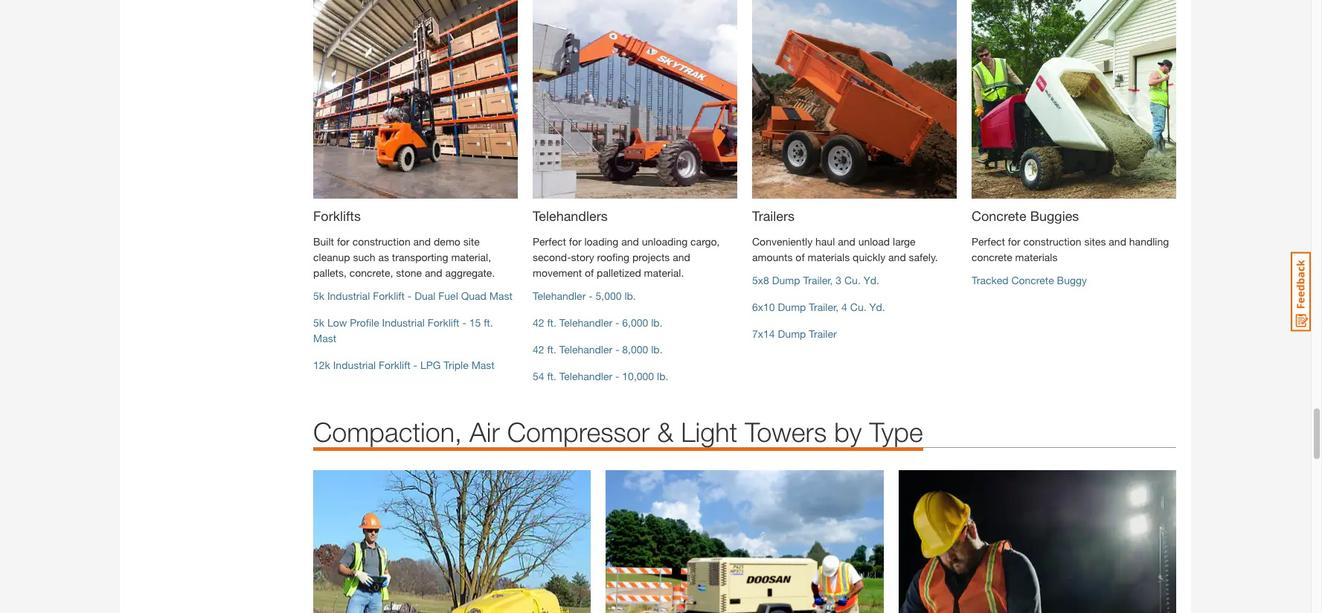 Task type: describe. For each thing, give the bounding box(es) containing it.
cu. for 4
[[850, 301, 867, 314]]

for for telehandlers
[[569, 235, 582, 248]]

yd. for 6x10 dump trailer, 4 cu. yd.
[[869, 301, 885, 314]]

lb. for 8,000
[[651, 343, 663, 356]]

ft. for 42 ft. telehandler - 8,000 lb.
[[547, 343, 557, 356]]

- for 12k industrial forklift - lpg triple mast
[[413, 359, 417, 372]]

6,000
[[622, 316, 648, 329]]

for for concrete buggies
[[1008, 235, 1021, 248]]

5x8 dump trailer, 3 cu. yd. link
[[752, 274, 880, 287]]

and up roofing
[[622, 235, 639, 248]]

material.
[[644, 267, 684, 279]]

and up transporting
[[413, 235, 431, 248]]

and inside perfect for construction sites and handling concrete materials
[[1109, 235, 1127, 248]]

safely.
[[909, 251, 938, 264]]

tracked concrete buggy link
[[972, 274, 1087, 287]]

54
[[533, 370, 544, 383]]

5k for 5k low profile industrial forklift - 15 ft. mast
[[313, 316, 324, 329]]

concrete buggies image
[[972, 0, 1177, 199]]

by
[[834, 416, 862, 448]]

telehandlers image
[[533, 0, 737, 199]]

perfect for construction sites and handling concrete materials
[[972, 235, 1169, 264]]

lb. for 6,000
[[651, 316, 663, 329]]

palletized
[[597, 267, 641, 279]]

quickly
[[853, 251, 886, 264]]

perfect for concrete buggies
[[972, 235, 1005, 248]]

5k industrial forklift - dual fuel quad mast link
[[313, 290, 513, 302]]

6x10 dump trailer, 4 cu. yd. link
[[752, 301, 885, 314]]

telehandler for 54 ft. telehandler - 10,000 lb.
[[559, 370, 613, 383]]

trailers
[[752, 208, 795, 224]]

power & lighting image
[[899, 471, 1176, 613]]

2 vertical spatial mast
[[472, 359, 495, 372]]

- for 54 ft. telehandler - 10,000 lb.
[[615, 370, 619, 383]]

type
[[870, 416, 923, 448]]

ft. for 42 ft. telehandler - 6,000 lb.
[[547, 316, 557, 329]]

pallets,
[[313, 267, 347, 279]]

compaction, air compressor & light towers by type
[[313, 416, 923, 448]]

8,000
[[622, 343, 648, 356]]

mast inside 5k low profile industrial forklift - 15 ft. mast
[[313, 332, 336, 345]]

forklift for lpg
[[379, 359, 411, 372]]

forklifts image
[[313, 0, 518, 199]]

telehandler - 5,000 lb. link
[[533, 290, 636, 302]]

telehandler for 42 ft. telehandler - 8,000 lb.
[[559, 343, 613, 356]]

conveniently haul and unload large amounts of materials quickly and safely.
[[752, 235, 938, 264]]

light
[[681, 416, 738, 448]]

5k for 5k industrial forklift - dual fuel quad mast
[[313, 290, 324, 302]]

industrial inside 5k low profile industrial forklift - 15 ft. mast
[[382, 316, 425, 329]]

profile
[[350, 316, 379, 329]]

forklifts
[[313, 208, 361, 224]]

trailers image
[[752, 0, 957, 199]]

42 ft. telehandler - 8,000 lb. link
[[533, 343, 663, 356]]

dual
[[415, 290, 436, 302]]

stone
[[396, 267, 422, 279]]

built
[[313, 235, 334, 248]]

and down transporting
[[425, 267, 442, 279]]

materials for trailers
[[808, 251, 850, 264]]

6x10
[[752, 301, 775, 314]]

12k
[[313, 359, 330, 372]]

12k industrial forklift - lpg triple mast
[[313, 359, 495, 372]]

unloading
[[642, 235, 688, 248]]

fuel
[[439, 290, 458, 302]]

lpg
[[420, 359, 441, 372]]

quad
[[461, 290, 487, 302]]

yd. for 5x8 dump trailer, 3 cu. yd.
[[864, 274, 880, 287]]

demo
[[434, 235, 461, 248]]

ft. for 54 ft. telehandler - 10,000 lb.
[[547, 370, 557, 383]]

built for construction and demo site cleanup such as transporting material, pallets, concrete, stone and aggregate.
[[313, 235, 495, 279]]

dump for 5x8
[[772, 274, 800, 287]]

10,000
[[622, 370, 654, 383]]

cleanup
[[313, 251, 350, 264]]

5,000
[[596, 290, 622, 302]]

projects
[[633, 251, 670, 264]]

concrete,
[[350, 267, 393, 279]]

5k industrial forklift - dual fuel quad mast
[[313, 290, 513, 302]]

trailer, for 3
[[803, 274, 833, 287]]

42 ft. telehandler - 8,000 lb.
[[533, 343, 663, 356]]

- left 5,000
[[589, 290, 593, 302]]

sites
[[1085, 235, 1106, 248]]

- for 5k industrial forklift - dual fuel quad mast
[[408, 290, 412, 302]]

for for forklifts
[[337, 235, 350, 248]]

42 for 42 ft. telehandler - 8,000 lb.
[[533, 343, 544, 356]]

and right haul at the right of page
[[838, 235, 856, 248]]

tracked
[[972, 274, 1009, 287]]

dump for 6x10
[[778, 301, 806, 314]]

5k low profile industrial forklift - 15 ft. mast link
[[313, 316, 493, 345]]

transporting
[[392, 251, 448, 264]]

buggies
[[1030, 208, 1079, 224]]



Task type: vqa. For each thing, say whether or not it's contained in the screenshot.
left Tech
no



Task type: locate. For each thing, give the bounding box(es) containing it.
telehandler - 5,000 lb.
[[533, 290, 636, 302]]

for up concrete
[[1008, 235, 1021, 248]]

0 vertical spatial industrial
[[327, 290, 370, 302]]

concrete
[[972, 208, 1027, 224], [1012, 274, 1054, 287]]

materials inside perfect for construction sites and handling concrete materials
[[1015, 251, 1058, 264]]

1 horizontal spatial materials
[[1015, 251, 1058, 264]]

construction down buggies
[[1024, 235, 1082, 248]]

as
[[378, 251, 389, 264]]

0 vertical spatial yd.
[[864, 274, 880, 287]]

1 42 from the top
[[533, 316, 544, 329]]

trailer, for 4
[[809, 301, 839, 314]]

telehandlers
[[533, 208, 608, 224]]

tracked concrete buggy
[[972, 274, 1087, 287]]

telehandler
[[533, 290, 586, 302], [559, 316, 613, 329], [559, 343, 613, 356], [559, 370, 613, 383]]

12k industrial forklift - lpg triple mast link
[[313, 359, 495, 372]]

telehandler down telehandler - 5,000 lb. link
[[559, 316, 613, 329]]

2 vertical spatial dump
[[778, 328, 806, 340]]

materials up tracked concrete buggy link
[[1015, 251, 1058, 264]]

2 horizontal spatial for
[[1008, 235, 1021, 248]]

telehandler down 42 ft. telehandler - 8,000 lb.
[[559, 370, 613, 383]]

industrial for dual
[[327, 290, 370, 302]]

0 horizontal spatial of
[[585, 267, 594, 279]]

42 ft. telehandler - 6,000 lb.
[[533, 316, 663, 329]]

and right sites
[[1109, 235, 1127, 248]]

0 horizontal spatial construction
[[352, 235, 411, 248]]

trailer, left 4
[[809, 301, 839, 314]]

1 vertical spatial forklift
[[428, 316, 460, 329]]

54 ft. telehandler - 10,000 lb. link
[[533, 370, 669, 383]]

concrete buggies
[[972, 208, 1079, 224]]

1 5k from the top
[[313, 290, 324, 302]]

0 vertical spatial trailer,
[[803, 274, 833, 287]]

dump
[[772, 274, 800, 287], [778, 301, 806, 314], [778, 328, 806, 340]]

mast
[[489, 290, 513, 302], [313, 332, 336, 345], [472, 359, 495, 372]]

telehandler down movement
[[533, 290, 586, 302]]

industrial right the 12k
[[333, 359, 376, 372]]

54 ft. telehandler - 10,000 lb.
[[533, 370, 669, 383]]

&
[[657, 416, 674, 448]]

perfect inside perfect for construction sites and handling concrete materials
[[972, 235, 1005, 248]]

- left 10,000
[[615, 370, 619, 383]]

42 for 42 ft. telehandler - 6,000 lb.
[[533, 316, 544, 329]]

ft. right 15
[[484, 316, 493, 329]]

1 vertical spatial cu.
[[850, 301, 867, 314]]

buggy
[[1057, 274, 1087, 287]]

- left 15
[[462, 316, 466, 329]]

0 vertical spatial dump
[[772, 274, 800, 287]]

telehandler down 42 ft. telehandler - 6,000 lb.
[[559, 343, 613, 356]]

of
[[796, 251, 805, 264], [585, 267, 594, 279]]

lb. right 5,000
[[625, 290, 636, 302]]

1 horizontal spatial construction
[[1024, 235, 1082, 248]]

low
[[327, 316, 347, 329]]

-
[[408, 290, 412, 302], [589, 290, 593, 302], [462, 316, 466, 329], [615, 316, 619, 329], [615, 343, 619, 356], [413, 359, 417, 372], [615, 370, 619, 383]]

lb.
[[625, 290, 636, 302], [651, 316, 663, 329], [651, 343, 663, 356], [657, 370, 669, 383]]

0 vertical spatial forklift
[[373, 290, 405, 302]]

dump right 7x14
[[778, 328, 806, 340]]

dump for 7x14
[[778, 328, 806, 340]]

for
[[337, 235, 350, 248], [569, 235, 582, 248], [1008, 235, 1021, 248]]

industrial
[[327, 290, 370, 302], [382, 316, 425, 329], [333, 359, 376, 372]]

- left 8,000
[[615, 343, 619, 356]]

of down conveniently
[[796, 251, 805, 264]]

of inside the conveniently haul and unload large amounts of materials quickly and safely.
[[796, 251, 805, 264]]

cu. right 4
[[850, 301, 867, 314]]

construction for concrete buggies
[[1024, 235, 1082, 248]]

trailer, left 3
[[803, 274, 833, 287]]

perfect for telehandlers
[[533, 235, 566, 248]]

second-
[[533, 251, 571, 264]]

roofing
[[597, 251, 630, 264]]

2 vertical spatial industrial
[[333, 359, 376, 372]]

material,
[[451, 251, 491, 264]]

5k low profile industrial forklift - 15 ft. mast
[[313, 316, 493, 345]]

- left 'dual'
[[408, 290, 412, 302]]

2 5k from the top
[[313, 316, 324, 329]]

0 vertical spatial 42
[[533, 316, 544, 329]]

5k left low
[[313, 316, 324, 329]]

5k down pallets,
[[313, 290, 324, 302]]

0 vertical spatial mast
[[489, 290, 513, 302]]

handling
[[1130, 235, 1169, 248]]

2 perfect from the left
[[972, 235, 1005, 248]]

1 vertical spatial of
[[585, 267, 594, 279]]

concrete
[[972, 251, 1013, 264]]

- inside 5k low profile industrial forklift - 15 ft. mast
[[462, 316, 466, 329]]

5k inside 5k low profile industrial forklift - 15 ft. mast
[[313, 316, 324, 329]]

42 ft. telehandler - 6,000 lb. link
[[533, 316, 663, 329]]

42 up 54
[[533, 343, 544, 356]]

2 42 from the top
[[533, 343, 544, 356]]

dump right 5x8
[[772, 274, 800, 287]]

1 vertical spatial yd.
[[869, 301, 885, 314]]

of down story
[[585, 267, 594, 279]]

1 horizontal spatial for
[[569, 235, 582, 248]]

forklift down 5k low profile industrial forklift - 15 ft. mast
[[379, 359, 411, 372]]

industrial for lpg
[[333, 359, 376, 372]]

- for 42 ft. telehandler - 8,000 lb.
[[615, 343, 619, 356]]

telehandler for 42 ft. telehandler - 6,000 lb.
[[559, 316, 613, 329]]

haul
[[816, 235, 835, 248]]

yd. right 4
[[869, 301, 885, 314]]

perfect up second-
[[533, 235, 566, 248]]

1 materials from the left
[[808, 251, 850, 264]]

4
[[842, 301, 848, 314]]

1 for from the left
[[337, 235, 350, 248]]

1 vertical spatial industrial
[[382, 316, 425, 329]]

amounts
[[752, 251, 793, 264]]

2 for from the left
[[569, 235, 582, 248]]

1 vertical spatial 5k
[[313, 316, 324, 329]]

cu. right 3
[[845, 274, 861, 287]]

for up story
[[569, 235, 582, 248]]

for inside perfect for construction sites and handling concrete materials
[[1008, 235, 1021, 248]]

7x14 dump trailer
[[752, 328, 837, 340]]

perfect inside perfect for loading and unloading cargo, second-story roofing projects and movement of palletized material.
[[533, 235, 566, 248]]

0 vertical spatial of
[[796, 251, 805, 264]]

1 vertical spatial trailer,
[[809, 301, 839, 314]]

1 vertical spatial concrete
[[1012, 274, 1054, 287]]

story
[[571, 251, 594, 264]]

1 vertical spatial mast
[[313, 332, 336, 345]]

1 construction from the left
[[352, 235, 411, 248]]

7x14 dump trailer link
[[752, 328, 837, 340]]

6x10 dump trailer, 4 cu. yd.
[[752, 301, 885, 314]]

0 vertical spatial cu.
[[845, 274, 861, 287]]

5x8
[[752, 274, 769, 287]]

15
[[469, 316, 481, 329]]

concrete up concrete
[[972, 208, 1027, 224]]

materials inside the conveniently haul and unload large amounts of materials quickly and safely.
[[808, 251, 850, 264]]

air
[[470, 416, 500, 448]]

compressor
[[507, 416, 650, 448]]

2 materials from the left
[[1015, 251, 1058, 264]]

construction inside built for construction and demo site cleanup such as transporting material, pallets, concrete, stone and aggregate.
[[352, 235, 411, 248]]

industrial down 5k industrial forklift - dual fuel quad mast
[[382, 316, 425, 329]]

5x8 dump trailer, 3 cu. yd.
[[752, 274, 880, 287]]

0 horizontal spatial perfect
[[533, 235, 566, 248]]

site
[[463, 235, 480, 248]]

2 construction from the left
[[1024, 235, 1082, 248]]

for inside built for construction and demo site cleanup such as transporting material, pallets, concrete, stone and aggregate.
[[337, 235, 350, 248]]

3
[[836, 274, 842, 287]]

ft. down 42 ft. telehandler - 6,000 lb. link
[[547, 343, 557, 356]]

ft. inside 5k low profile industrial forklift - 15 ft. mast
[[484, 316, 493, 329]]

air compressors & welding image
[[606, 471, 884, 613]]

0 horizontal spatial for
[[337, 235, 350, 248]]

0 vertical spatial 5k
[[313, 290, 324, 302]]

construction inside perfect for construction sites and handling concrete materials
[[1024, 235, 1082, 248]]

lb. for 10,000
[[657, 370, 669, 383]]

for inside perfect for loading and unloading cargo, second-story roofing projects and movement of palletized material.
[[569, 235, 582, 248]]

cu. for 3
[[845, 274, 861, 287]]

lb. right 6,000
[[651, 316, 663, 329]]

yd.
[[864, 274, 880, 287], [869, 301, 885, 314]]

3 for from the left
[[1008, 235, 1021, 248]]

- left "lpg"
[[413, 359, 417, 372]]

7x14
[[752, 328, 775, 340]]

0 horizontal spatial materials
[[808, 251, 850, 264]]

mast right quad on the left of the page
[[489, 290, 513, 302]]

forklift for dual
[[373, 290, 405, 302]]

and
[[413, 235, 431, 248], [622, 235, 639, 248], [838, 235, 856, 248], [1109, 235, 1127, 248], [673, 251, 690, 264], [889, 251, 906, 264], [425, 267, 442, 279]]

construction for forklifts
[[352, 235, 411, 248]]

dump up 7x14 dump trailer link
[[778, 301, 806, 314]]

aggregate.
[[445, 267, 495, 279]]

1 vertical spatial 42
[[533, 343, 544, 356]]

- left 6,000
[[615, 316, 619, 329]]

construction up as
[[352, 235, 411, 248]]

concrete left buggy
[[1012, 274, 1054, 287]]

forklift down concrete,
[[373, 290, 405, 302]]

42
[[533, 316, 544, 329], [533, 343, 544, 356]]

lb. right 10,000
[[657, 370, 669, 383]]

ft. right 54
[[547, 370, 557, 383]]

1 horizontal spatial of
[[796, 251, 805, 264]]

materials for concrete buggies
[[1015, 251, 1058, 264]]

unload
[[858, 235, 890, 248]]

such
[[353, 251, 375, 264]]

1 vertical spatial dump
[[778, 301, 806, 314]]

forklift down fuel
[[428, 316, 460, 329]]

ft. down telehandler - 5,000 lb.
[[547, 316, 557, 329]]

0 vertical spatial concrete
[[972, 208, 1027, 224]]

mast right the triple
[[472, 359, 495, 372]]

large
[[893, 235, 916, 248]]

ft.
[[484, 316, 493, 329], [547, 316, 557, 329], [547, 343, 557, 356], [547, 370, 557, 383]]

perfect for loading and unloading cargo, second-story roofing projects and movement of palletized material.
[[533, 235, 720, 279]]

materials
[[808, 251, 850, 264], [1015, 251, 1058, 264]]

trailer
[[809, 328, 837, 340]]

feedback link image
[[1291, 252, 1311, 332]]

- for 42 ft. telehandler - 6,000 lb.
[[615, 316, 619, 329]]

triple
[[444, 359, 469, 372]]

1 perfect from the left
[[533, 235, 566, 248]]

2 vertical spatial forklift
[[379, 359, 411, 372]]

1 horizontal spatial perfect
[[972, 235, 1005, 248]]

movement
[[533, 267, 582, 279]]

lb. right 8,000
[[651, 343, 663, 356]]

compaction,
[[313, 416, 462, 448]]

yd. down quickly
[[864, 274, 880, 287]]

loading
[[584, 235, 619, 248]]

42 down telehandler - 5,000 lb.
[[533, 316, 544, 329]]

of inside perfect for loading and unloading cargo, second-story roofing projects and movement of palletized material.
[[585, 267, 594, 279]]

and down unloading
[[673, 251, 690, 264]]

materials down haul at the right of page
[[808, 251, 850, 264]]

industrial up low
[[327, 290, 370, 302]]

perfect up concrete
[[972, 235, 1005, 248]]

mast down low
[[313, 332, 336, 345]]

towers
[[745, 416, 827, 448]]

cargo,
[[691, 235, 720, 248]]

compaction image
[[313, 471, 591, 613]]

conveniently
[[752, 235, 813, 248]]

and down large
[[889, 251, 906, 264]]

forklift inside 5k low profile industrial forklift - 15 ft. mast
[[428, 316, 460, 329]]

for up cleanup
[[337, 235, 350, 248]]

construction
[[352, 235, 411, 248], [1024, 235, 1082, 248]]



